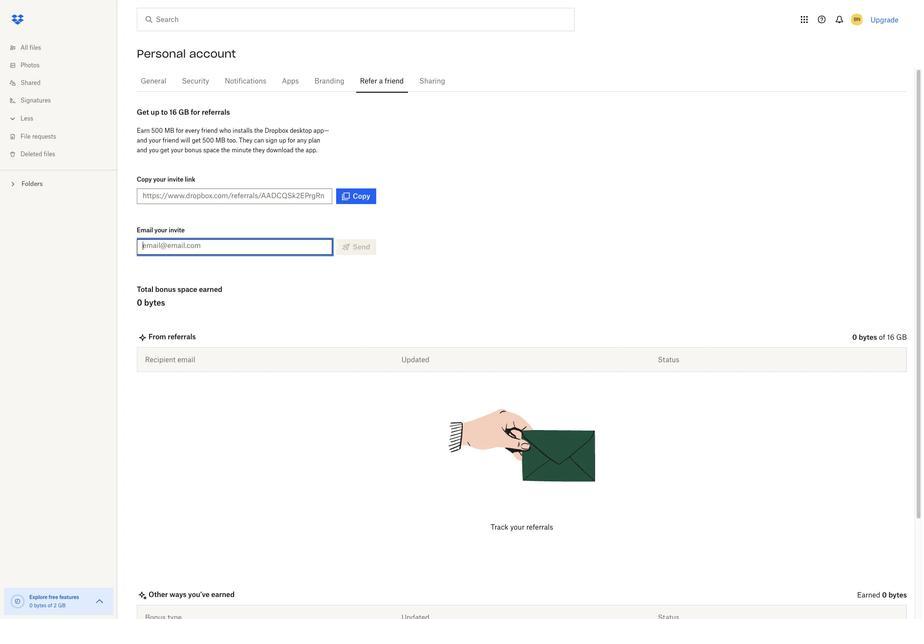 Task type: describe. For each thing, give the bounding box(es) containing it.
bytes inside explore free features 0 bytes of 2 gb
[[34, 604, 46, 609]]

earned for total bonus space earned 0 bytes
[[199, 285, 222, 294]]

0 vertical spatial mb
[[165, 127, 174, 134]]

deleted files link
[[8, 146, 117, 163]]

minute
[[232, 147, 251, 154]]

0 vertical spatial get
[[192, 137, 201, 144]]

you've
[[188, 591, 210, 599]]

get up to 16 gb for referrals
[[137, 108, 230, 116]]

bonus inside total bonus space earned 0 bytes
[[155, 285, 176, 294]]

branding
[[315, 78, 344, 85]]

explore
[[29, 595, 48, 601]]

signatures
[[21, 98, 51, 104]]

up inside earn 500 mb for every friend who installs the dropbox desktop app— and your friend will get 500 mb too. they can sign up for any plan and you get your bonus space the minute they download the app.
[[279, 137, 286, 144]]

they
[[253, 147, 265, 154]]

dropbox
[[265, 127, 288, 134]]

of inside explore free features 0 bytes of 2 gb
[[48, 604, 52, 609]]

email
[[137, 227, 153, 234]]

2 horizontal spatial the
[[295, 147, 304, 154]]

all
[[21, 45, 28, 51]]

bonus inside earn 500 mb for every friend who installs the dropbox desktop app— and your friend will get 500 mb too. they can sign up for any plan and you get your bonus space the minute they download the app.
[[185, 147, 202, 154]]

gb for of
[[897, 335, 907, 342]]

1 horizontal spatial the
[[254, 127, 263, 134]]

requests
[[32, 134, 56, 140]]

earned
[[857, 593, 880, 600]]

copy your invite link
[[137, 176, 195, 183]]

your down the will
[[171, 147, 183, 154]]

deleted
[[21, 152, 42, 157]]

2 vertical spatial referrals
[[526, 525, 553, 532]]

earned 0 bytes
[[857, 591, 907, 600]]

1 horizontal spatial for
[[191, 108, 200, 116]]

tab list containing general
[[137, 68, 907, 93]]

quota usage element
[[10, 594, 25, 610]]

your up you
[[149, 137, 161, 144]]

invite for email your invite
[[169, 227, 185, 234]]

general
[[141, 78, 166, 85]]

files for deleted files
[[44, 152, 55, 157]]

get
[[137, 108, 149, 116]]

email
[[178, 356, 195, 364]]

gb inside explore free features 0 bytes of 2 gb
[[58, 604, 66, 609]]

earn
[[137, 127, 150, 134]]

16 for of
[[887, 335, 895, 342]]

copy for copy your invite link
[[137, 176, 152, 183]]

too.
[[227, 137, 237, 144]]

file
[[21, 134, 31, 140]]

of inside 0 bytes of 16 gb
[[879, 335, 886, 342]]

0 inside total bonus space earned 0 bytes
[[137, 298, 142, 308]]

track
[[491, 525, 509, 532]]

total bonus space earned 0 bytes
[[137, 285, 222, 308]]

less
[[21, 116, 33, 122]]

email your invite
[[137, 227, 185, 234]]

link
[[185, 176, 195, 183]]

features
[[59, 595, 79, 601]]

1 horizontal spatial mb
[[216, 137, 225, 144]]

download
[[266, 147, 294, 154]]

photos link
[[8, 57, 117, 74]]

bytes inside total bonus space earned 0 bytes
[[144, 298, 165, 308]]

Search text field
[[156, 14, 554, 25]]

security
[[182, 78, 209, 85]]

who
[[219, 127, 231, 134]]

sharing
[[420, 78, 445, 85]]

desktop
[[290, 127, 312, 134]]

all files
[[21, 45, 41, 51]]

1 horizontal spatial friend
[[201, 127, 218, 134]]

file requests link
[[8, 128, 117, 146]]

recipient email
[[145, 356, 195, 364]]

invite for copy your invite link
[[167, 176, 183, 183]]

0 bytes of 16 gb
[[853, 333, 907, 342]]

shared link
[[8, 74, 117, 92]]

notifications tab
[[221, 70, 270, 93]]

any
[[297, 137, 307, 144]]



Task type: locate. For each thing, give the bounding box(es) containing it.
0 horizontal spatial referrals
[[168, 333, 196, 341]]

track your referrals
[[491, 525, 553, 532]]

bn
[[854, 16, 860, 22]]

1 vertical spatial bonus
[[155, 285, 176, 294]]

0 vertical spatial 16
[[169, 108, 177, 116]]

signatures link
[[8, 92, 117, 109]]

to
[[161, 108, 168, 116]]

1 vertical spatial mb
[[216, 137, 225, 144]]

your down you
[[153, 176, 166, 183]]

16 for to
[[169, 108, 177, 116]]

list containing all files
[[0, 33, 117, 170]]

they
[[239, 137, 253, 144]]

your right email
[[155, 227, 167, 234]]

0 horizontal spatial the
[[221, 147, 230, 154]]

0 horizontal spatial friend
[[163, 137, 179, 144]]

branding tab
[[311, 70, 348, 93]]

file requests
[[21, 134, 56, 140]]

referrals
[[202, 108, 230, 116], [168, 333, 196, 341], [526, 525, 553, 532]]

shared
[[21, 80, 41, 86]]

copy button
[[336, 189, 376, 204]]

0 horizontal spatial get
[[160, 147, 169, 154]]

invite left link
[[167, 176, 183, 183]]

2 horizontal spatial gb
[[897, 335, 907, 342]]

for left any
[[288, 137, 295, 144]]

up
[[151, 108, 159, 116], [279, 137, 286, 144]]

friend inside tab
[[385, 78, 404, 85]]

1 horizontal spatial up
[[279, 137, 286, 144]]

app.
[[306, 147, 318, 154]]

0 vertical spatial bonus
[[185, 147, 202, 154]]

0 horizontal spatial 500
[[151, 127, 163, 134]]

space inside total bonus space earned 0 bytes
[[178, 285, 197, 294]]

plan
[[308, 137, 320, 144]]

personal account
[[137, 47, 236, 61]]

friend left the will
[[163, 137, 179, 144]]

folders
[[22, 180, 43, 188]]

1 horizontal spatial files
[[44, 152, 55, 157]]

files
[[30, 45, 41, 51], [44, 152, 55, 157]]

0
[[137, 298, 142, 308], [853, 333, 857, 342], [882, 591, 887, 600], [29, 604, 33, 609]]

1 horizontal spatial bonus
[[185, 147, 202, 154]]

2 and from the top
[[137, 147, 147, 154]]

0 vertical spatial files
[[30, 45, 41, 51]]

1 vertical spatial and
[[137, 147, 147, 154]]

1 vertical spatial up
[[279, 137, 286, 144]]

referrals up "email"
[[168, 333, 196, 341]]

0 vertical spatial referrals
[[202, 108, 230, 116]]

you
[[149, 147, 159, 154]]

from
[[149, 333, 166, 341]]

list
[[0, 33, 117, 170]]

your for email your invite
[[155, 227, 167, 234]]

bonus right total
[[155, 285, 176, 294]]

0 horizontal spatial up
[[151, 108, 159, 116]]

0 vertical spatial and
[[137, 137, 147, 144]]

notifications
[[225, 78, 266, 85]]

and down the earn
[[137, 137, 147, 144]]

copy for copy
[[353, 192, 370, 200]]

total
[[137, 285, 154, 294]]

bonus
[[185, 147, 202, 154], [155, 285, 176, 294]]

0 vertical spatial up
[[151, 108, 159, 116]]

1 horizontal spatial get
[[192, 137, 201, 144]]

0 vertical spatial space
[[203, 147, 220, 154]]

2
[[54, 604, 57, 609]]

mb
[[165, 127, 174, 134], [216, 137, 225, 144]]

updated
[[402, 356, 430, 364]]

1 vertical spatial 16
[[887, 335, 895, 342]]

16
[[169, 108, 177, 116], [887, 335, 895, 342]]

recipient
[[145, 356, 176, 364]]

500 right the will
[[202, 137, 214, 144]]

security tab
[[178, 70, 213, 93]]

1 vertical spatial of
[[48, 604, 52, 609]]

bytes
[[144, 298, 165, 308], [859, 333, 877, 342], [889, 591, 907, 600], [34, 604, 46, 609]]

0 vertical spatial for
[[191, 108, 200, 116]]

get right you
[[160, 147, 169, 154]]

0 horizontal spatial 16
[[169, 108, 177, 116]]

get down the every
[[192, 137, 201, 144]]

can
[[254, 137, 264, 144]]

dropbox image
[[8, 10, 27, 29]]

and
[[137, 137, 147, 144], [137, 147, 147, 154]]

invite
[[167, 176, 183, 183], [169, 227, 185, 234]]

1 vertical spatial referrals
[[168, 333, 196, 341]]

bn button
[[849, 12, 865, 27]]

status
[[658, 356, 680, 364]]

Email your invite text field
[[143, 240, 326, 251]]

mb down to
[[165, 127, 174, 134]]

space inside earn 500 mb for every friend who installs the dropbox desktop app— and your friend will get 500 mb too. they can sign up for any plan and you get your bonus space the minute they download the app.
[[203, 147, 220, 154]]

1 vertical spatial earned
[[211, 591, 235, 599]]

earn 500 mb for every friend who installs the dropbox desktop app— and your friend will get 500 mb too. they can sign up for any plan and you get your bonus space the minute they download the app.
[[137, 127, 329, 154]]

refer a friend
[[360, 78, 404, 85]]

1 vertical spatial gb
[[897, 335, 907, 342]]

friend left who on the left top of page
[[201, 127, 218, 134]]

general tab
[[137, 70, 170, 93]]

earned inside total bonus space earned 0 bytes
[[199, 285, 222, 294]]

0 horizontal spatial files
[[30, 45, 41, 51]]

earned for other ways you've earned
[[211, 591, 235, 599]]

space down who on the left top of page
[[203, 147, 220, 154]]

0 vertical spatial earned
[[199, 285, 222, 294]]

files inside deleted files link
[[44, 152, 55, 157]]

0 horizontal spatial copy
[[137, 176, 152, 183]]

0 horizontal spatial space
[[178, 285, 197, 294]]

copy inside button
[[353, 192, 370, 200]]

tab list
[[137, 68, 907, 93]]

referrals right the track
[[526, 525, 553, 532]]

a
[[379, 78, 383, 85]]

other ways you've earned
[[149, 591, 235, 599]]

2 vertical spatial for
[[288, 137, 295, 144]]

from referrals
[[149, 333, 196, 341]]

your right the track
[[510, 525, 525, 532]]

space
[[203, 147, 220, 154], [178, 285, 197, 294]]

free
[[49, 595, 58, 601]]

1 horizontal spatial of
[[879, 335, 886, 342]]

photos
[[21, 63, 40, 68]]

for up the will
[[176, 127, 184, 134]]

app—
[[314, 127, 329, 134]]

the
[[254, 127, 263, 134], [221, 147, 230, 154], [295, 147, 304, 154]]

refer
[[360, 78, 377, 85]]

1 horizontal spatial copy
[[353, 192, 370, 200]]

0 vertical spatial of
[[879, 335, 886, 342]]

2 horizontal spatial friend
[[385, 78, 404, 85]]

2 vertical spatial friend
[[163, 137, 179, 144]]

all files link
[[8, 39, 117, 57]]

16 inside 0 bytes of 16 gb
[[887, 335, 895, 342]]

500 right the earn
[[151, 127, 163, 134]]

1 vertical spatial invite
[[169, 227, 185, 234]]

sharing tab
[[416, 70, 449, 93]]

0 inside explore free features 0 bytes of 2 gb
[[29, 604, 33, 609]]

installs
[[233, 127, 253, 134]]

your for copy your invite link
[[153, 176, 166, 183]]

the down any
[[295, 147, 304, 154]]

for
[[191, 108, 200, 116], [176, 127, 184, 134], [288, 137, 295, 144]]

0 vertical spatial 500
[[151, 127, 163, 134]]

1 horizontal spatial space
[[203, 147, 220, 154]]

refer a friend tab
[[356, 70, 408, 93]]

your for track your referrals
[[510, 525, 525, 532]]

apps
[[282, 78, 299, 85]]

explore free features 0 bytes of 2 gb
[[29, 595, 79, 609]]

of
[[879, 335, 886, 342], [48, 604, 52, 609]]

files for all files
[[30, 45, 41, 51]]

bonus down the will
[[185, 147, 202, 154]]

less image
[[8, 114, 18, 124]]

referrals up who on the left top of page
[[202, 108, 230, 116]]

2 horizontal spatial for
[[288, 137, 295, 144]]

earned
[[199, 285, 222, 294], [211, 591, 235, 599]]

files inside all files link
[[30, 45, 41, 51]]

1 vertical spatial friend
[[201, 127, 218, 134]]

0 horizontal spatial gb
[[58, 604, 66, 609]]

upgrade link
[[871, 15, 899, 24]]

1 and from the top
[[137, 137, 147, 144]]

2 horizontal spatial referrals
[[526, 525, 553, 532]]

0 horizontal spatial mb
[[165, 127, 174, 134]]

gb inside 0 bytes of 16 gb
[[897, 335, 907, 342]]

friend
[[385, 78, 404, 85], [201, 127, 218, 134], [163, 137, 179, 144]]

1 vertical spatial space
[[178, 285, 197, 294]]

1 horizontal spatial 16
[[887, 335, 895, 342]]

and left you
[[137, 147, 147, 154]]

2 vertical spatial gb
[[58, 604, 66, 609]]

upgrade
[[871, 15, 899, 24]]

1 horizontal spatial gb
[[179, 108, 189, 116]]

up up download
[[279, 137, 286, 144]]

1 horizontal spatial referrals
[[202, 108, 230, 116]]

0 horizontal spatial of
[[48, 604, 52, 609]]

1 vertical spatial get
[[160, 147, 169, 154]]

your
[[149, 137, 161, 144], [171, 147, 183, 154], [153, 176, 166, 183], [155, 227, 167, 234], [510, 525, 525, 532]]

1 vertical spatial copy
[[353, 192, 370, 200]]

gb for to
[[179, 108, 189, 116]]

0 vertical spatial friend
[[385, 78, 404, 85]]

ways
[[170, 591, 187, 599]]

up left to
[[151, 108, 159, 116]]

sign
[[266, 137, 277, 144]]

mb down who on the left top of page
[[216, 137, 225, 144]]

0 horizontal spatial bonus
[[155, 285, 176, 294]]

personal
[[137, 47, 186, 61]]

gb
[[179, 108, 189, 116], [897, 335, 907, 342], [58, 604, 66, 609]]

folders button
[[0, 176, 117, 191]]

files right deleted
[[44, 152, 55, 157]]

every
[[185, 127, 200, 134]]

other
[[149, 591, 168, 599]]

500
[[151, 127, 163, 134], [202, 137, 214, 144]]

1 horizontal spatial 500
[[202, 137, 214, 144]]

account
[[189, 47, 236, 61]]

copy
[[137, 176, 152, 183], [353, 192, 370, 200]]

friend right the a
[[385, 78, 404, 85]]

1 vertical spatial for
[[176, 127, 184, 134]]

0 vertical spatial gb
[[179, 108, 189, 116]]

apps tab
[[278, 70, 303, 93]]

the up the 'can'
[[254, 127, 263, 134]]

0 vertical spatial copy
[[137, 176, 152, 183]]

0 horizontal spatial for
[[176, 127, 184, 134]]

files right all
[[30, 45, 41, 51]]

will
[[181, 137, 190, 144]]

for up the every
[[191, 108, 200, 116]]

get
[[192, 137, 201, 144], [160, 147, 169, 154]]

0 vertical spatial invite
[[167, 176, 183, 183]]

None text field
[[143, 191, 324, 201]]

space right total
[[178, 285, 197, 294]]

invite right email
[[169, 227, 185, 234]]

the down 'too.'
[[221, 147, 230, 154]]

1 vertical spatial files
[[44, 152, 55, 157]]

deleted files
[[21, 152, 55, 157]]

1 vertical spatial 500
[[202, 137, 214, 144]]



Task type: vqa. For each thing, say whether or not it's contained in the screenshot.
Deleted files link
yes



